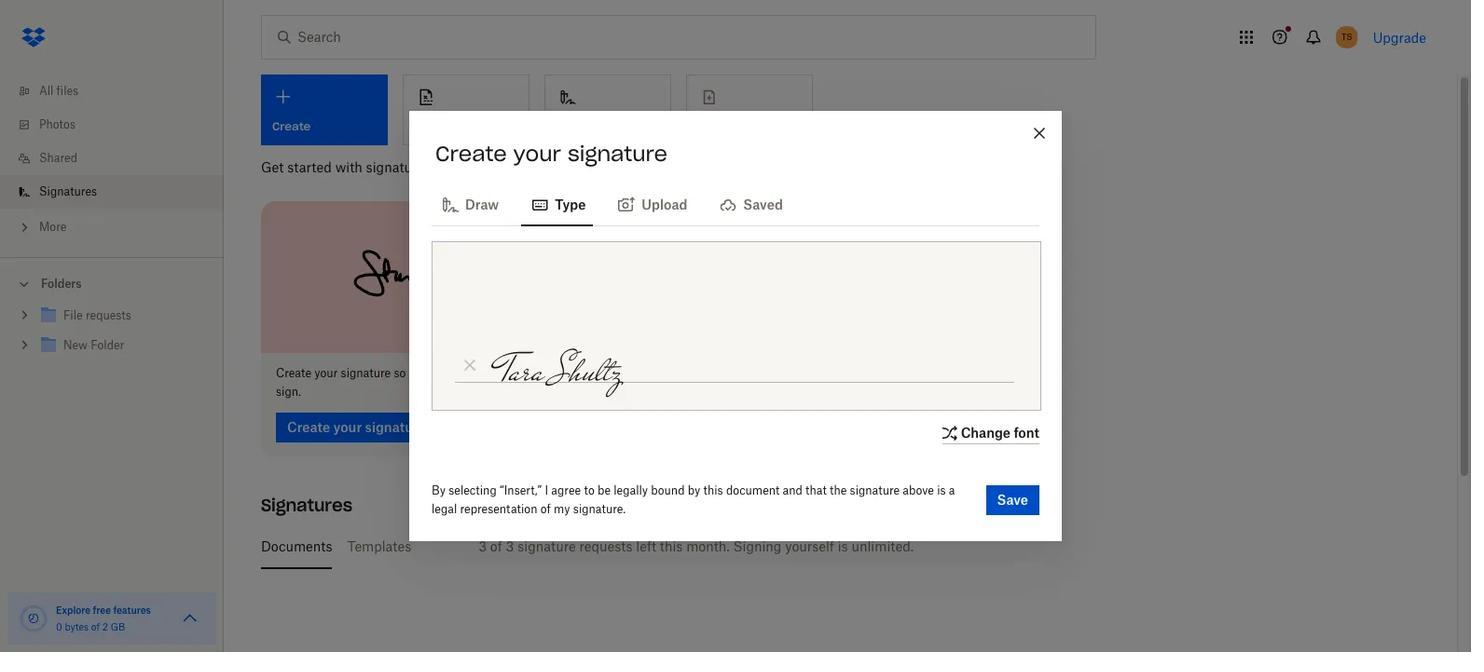 Task type: locate. For each thing, give the bounding box(es) containing it.
of left the my
[[540, 502, 551, 516]]

0 vertical spatial of
[[540, 502, 551, 516]]

1 vertical spatial of
[[490, 538, 502, 554]]

by selecting "insert," i agree to be legally bound by this document and that the signature above is a legal representation of my signature.
[[432, 484, 955, 516]]

free
[[93, 605, 111, 616]]

1 horizontal spatial this
[[703, 484, 723, 498]]

1 horizontal spatial is
[[937, 484, 946, 498]]

bound
[[651, 484, 685, 498]]

2 horizontal spatial of
[[540, 502, 551, 516]]

2
[[102, 622, 108, 633]]

0 vertical spatial to
[[515, 366, 525, 380]]

signatures link
[[15, 175, 224, 209]]

folders
[[41, 277, 82, 291]]

to
[[515, 366, 525, 380], [584, 484, 594, 498]]

create up draw
[[435, 141, 507, 167]]

1 vertical spatial to
[[584, 484, 594, 498]]

1 vertical spatial your
[[314, 366, 338, 380]]

ready
[[482, 366, 512, 380]]

1 horizontal spatial your
[[513, 141, 561, 167]]

1 horizontal spatial of
[[490, 538, 502, 554]]

0
[[56, 622, 62, 633]]

is inside by selecting "insert," i agree to be legally bound by this document and that the signature above is a legal representation of my signature.
[[937, 484, 946, 498]]

create your signature so you're always ready to sign.
[[276, 366, 525, 399]]

create up sign.
[[276, 366, 311, 380]]

upload
[[642, 197, 687, 213]]

signature left so
[[341, 366, 391, 380]]

create
[[435, 141, 507, 167], [276, 366, 311, 380]]

0 horizontal spatial this
[[660, 538, 683, 554]]

font
[[1014, 425, 1039, 440]]

of left 2
[[91, 622, 100, 633]]

0 vertical spatial this
[[703, 484, 723, 498]]

0 vertical spatial signatures
[[39, 185, 97, 199]]

so
[[394, 366, 406, 380]]

get
[[261, 159, 284, 175]]

i
[[545, 484, 548, 498]]

save
[[997, 492, 1028, 508]]

above
[[903, 484, 934, 498]]

be
[[598, 484, 611, 498]]

0 horizontal spatial to
[[515, 366, 525, 380]]

1 horizontal spatial 3
[[506, 538, 514, 554]]

0 horizontal spatial 3
[[478, 538, 487, 554]]

shared
[[39, 151, 77, 165]]

your
[[513, 141, 561, 167], [314, 366, 338, 380]]

0 horizontal spatial of
[[91, 622, 100, 633]]

1 vertical spatial this
[[660, 538, 683, 554]]

features
[[113, 605, 151, 616]]

this
[[703, 484, 723, 498], [660, 538, 683, 554]]

change
[[961, 425, 1010, 440]]

this right the left
[[660, 538, 683, 554]]

always
[[443, 366, 479, 380]]

tab list
[[432, 182, 1039, 227], [261, 524, 1420, 569]]

yourself
[[785, 538, 834, 554]]

0 vertical spatial tab list
[[432, 182, 1039, 227]]

dropbox image
[[15, 19, 52, 56]]

templates tab
[[347, 524, 411, 569]]

0 vertical spatial your
[[513, 141, 561, 167]]

list
[[0, 63, 224, 257]]

signatures inside 'link'
[[39, 185, 97, 199]]

1 vertical spatial signatures
[[261, 495, 352, 516]]

this right by
[[703, 484, 723, 498]]

1 horizontal spatial to
[[584, 484, 594, 498]]

is left a
[[937, 484, 946, 498]]

1 vertical spatial is
[[838, 538, 848, 554]]

your for create your signature so you're always ready to sign.
[[314, 366, 338, 380]]

1 horizontal spatial create
[[435, 141, 507, 167]]

1 vertical spatial tab list
[[261, 524, 1420, 569]]

signature inside by selecting "insert," i agree to be legally bound by this document and that the signature above is a legal representation of my signature.
[[850, 484, 900, 498]]

signature
[[568, 141, 668, 167], [341, 366, 391, 380], [850, 484, 900, 498], [518, 538, 576, 554]]

tab list containing draw
[[432, 182, 1039, 227]]

signatures down shared
[[39, 185, 97, 199]]

is
[[937, 484, 946, 498], [838, 538, 848, 554]]

document
[[726, 484, 780, 498]]

0 horizontal spatial create
[[276, 366, 311, 380]]

your inside the create your signature so you're always ready to sign.
[[314, 366, 338, 380]]

tab list containing documents
[[261, 524, 1420, 569]]

signature right the
[[850, 484, 900, 498]]

more image
[[15, 218, 34, 237]]

shared link
[[15, 142, 224, 175]]

1 horizontal spatial signatures
[[261, 495, 352, 516]]

your inside dialog
[[513, 141, 561, 167]]

get started with signatures
[[261, 159, 431, 175]]

of
[[540, 502, 551, 516], [490, 538, 502, 554], [91, 622, 100, 633]]

0 vertical spatial is
[[937, 484, 946, 498]]

signatures
[[39, 185, 97, 199], [261, 495, 352, 516]]

signatures up documents
[[261, 495, 352, 516]]

group
[[0, 297, 224, 375]]

3
[[478, 538, 487, 554], [506, 538, 514, 554]]

create inside the create your signature so you're always ready to sign.
[[276, 366, 311, 380]]

list containing all files
[[0, 63, 224, 257]]

your left so
[[314, 366, 338, 380]]

to right "ready"
[[515, 366, 525, 380]]

"insert,"
[[500, 484, 542, 498]]

1 vertical spatial create
[[276, 366, 311, 380]]

unlimited.
[[852, 538, 914, 554]]

of down the representation
[[490, 538, 502, 554]]

your up type
[[513, 141, 561, 167]]

0 vertical spatial create
[[435, 141, 507, 167]]

all
[[39, 84, 53, 98]]

2 vertical spatial of
[[91, 622, 100, 633]]

0 horizontal spatial your
[[314, 366, 338, 380]]

templates
[[347, 538, 411, 554]]

is right yourself
[[838, 538, 848, 554]]

0 horizontal spatial signatures
[[39, 185, 97, 199]]

to left be
[[584, 484, 594, 498]]

change font
[[961, 425, 1039, 440]]

more
[[39, 220, 66, 234]]

create for create your signature
[[435, 141, 507, 167]]

that
[[806, 484, 827, 498]]

create inside dialog
[[435, 141, 507, 167]]

signature down the my
[[518, 538, 576, 554]]

create your signature
[[435, 141, 668, 167]]



Task type: vqa. For each thing, say whether or not it's contained in the screenshot.
FIELD
no



Task type: describe. For each thing, give the bounding box(es) containing it.
requests
[[579, 538, 633, 554]]

all files link
[[15, 75, 224, 108]]

tab list inside create your signature dialog
[[432, 182, 1039, 227]]

legal
[[432, 502, 457, 516]]

signature up upload
[[568, 141, 668, 167]]

my
[[554, 502, 570, 516]]

started
[[287, 159, 332, 175]]

month.
[[686, 538, 730, 554]]

signing
[[733, 538, 782, 554]]

to inside the create your signature so you're always ready to sign.
[[515, 366, 525, 380]]

2 3 from the left
[[506, 538, 514, 554]]

1 3 from the left
[[478, 538, 487, 554]]

and
[[783, 484, 803, 498]]

your for create your signature
[[513, 141, 561, 167]]

3 of 3 signature requests left this month. signing yourself is unlimited.
[[478, 538, 914, 554]]

save button
[[986, 486, 1039, 516]]

documents tab
[[261, 524, 332, 569]]

change font button
[[938, 422, 1039, 445]]

bytes
[[65, 622, 89, 633]]

by
[[688, 484, 700, 498]]

legally
[[614, 484, 648, 498]]

saved
[[743, 197, 783, 213]]

explore free features 0 bytes of 2 gb
[[56, 605, 151, 633]]

agree
[[551, 484, 581, 498]]

photos link
[[15, 108, 224, 142]]

signature inside the create your signature so you're always ready to sign.
[[341, 366, 391, 380]]

signatures
[[366, 159, 431, 175]]

quota usage element
[[19, 604, 48, 634]]

signatures list item
[[0, 175, 224, 209]]

of inside by selecting "insert," i agree to be legally bound by this document and that the signature above is a legal representation of my signature.
[[540, 502, 551, 516]]

a
[[949, 484, 955, 498]]

this inside by selecting "insert," i agree to be legally bound by this document and that the signature above is a legal representation of my signature.
[[703, 484, 723, 498]]

signature.
[[573, 502, 626, 516]]

left
[[636, 538, 656, 554]]

to inside by selecting "insert," i agree to be legally bound by this document and that the signature above is a legal representation of my signature.
[[584, 484, 594, 498]]

all files
[[39, 84, 78, 98]]

by
[[432, 484, 446, 498]]

folders button
[[0, 269, 224, 297]]

of inside explore free features 0 bytes of 2 gb
[[91, 622, 100, 633]]

files
[[56, 84, 78, 98]]

you're
[[409, 366, 440, 380]]

selecting
[[449, 484, 497, 498]]

explore
[[56, 605, 91, 616]]

create for create your signature so you're always ready to sign.
[[276, 366, 311, 380]]

the
[[830, 484, 847, 498]]

0 horizontal spatial is
[[838, 538, 848, 554]]

representation
[[460, 502, 537, 516]]

upgrade link
[[1373, 29, 1426, 45]]

Your name text field
[[484, 332, 1019, 410]]

of inside tab list
[[490, 538, 502, 554]]

with
[[335, 159, 362, 175]]

sign.
[[276, 385, 301, 399]]

create your signature dialog
[[409, 111, 1062, 542]]

draw
[[465, 197, 499, 213]]

upgrade
[[1373, 29, 1426, 45]]

documents
[[261, 538, 332, 554]]

photos
[[39, 117, 75, 131]]

gb
[[111, 622, 125, 633]]

type
[[555, 197, 586, 213]]



